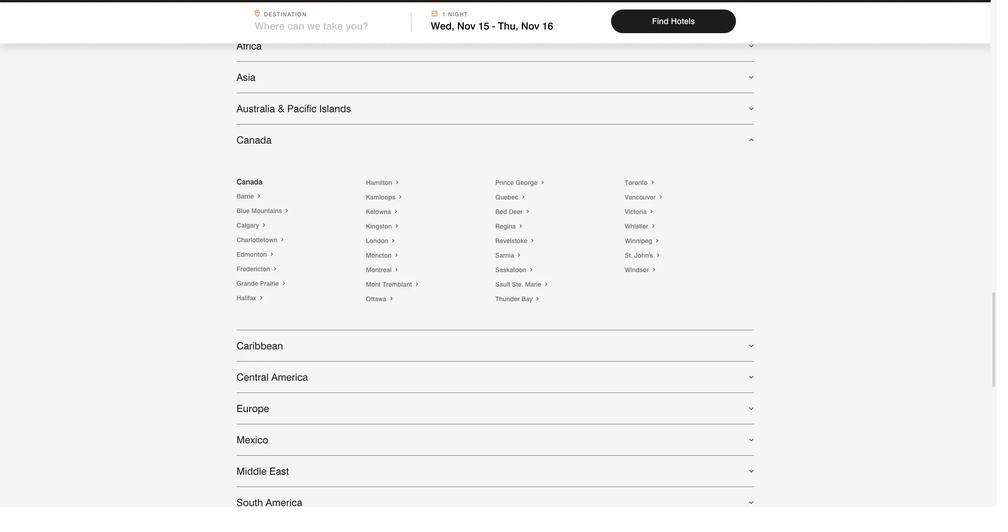 Task type: vqa. For each thing, say whether or not it's contained in the screenshot.
Fredericton Link
yes



Task type: locate. For each thing, give the bounding box(es) containing it.
saskatoon link
[[496, 266, 535, 274]]

red deer link
[[496, 208, 531, 215]]

mont
[[366, 281, 381, 288]]

grande
[[237, 280, 258, 287]]

arrow right image for ottawa
[[388, 295, 395, 303]]

arrow right image down mountains
[[279, 236, 286, 244]]

sarnia link
[[496, 252, 522, 259]]

prince george link
[[496, 179, 546, 186]]

arrow right image for london
[[390, 237, 397, 245]]

Destination text field
[[255, 20, 394, 32]]

arrow right image for mont tremblant
[[414, 281, 420, 288]]

1 vertical spatial canada
[[237, 178, 263, 186]]

arrow right image
[[540, 179, 546, 186], [650, 179, 656, 186], [520, 194, 527, 201], [284, 207, 290, 215], [393, 208, 399, 215], [649, 208, 655, 215], [261, 222, 267, 229], [279, 236, 286, 244], [394, 266, 400, 274], [543, 281, 550, 288], [258, 295, 265, 302]]

arrow right image for thunder bay
[[535, 295, 541, 303]]

canada inside dropdown button
[[237, 134, 272, 146]]

none search field containing wed, nov 15 - thu, nov 16
[[0, 2, 991, 44]]

australia
[[237, 103, 275, 115]]

arrow right image for halifax
[[258, 295, 265, 302]]

arrow right image down prince george link
[[520, 194, 527, 201]]

15
[[478, 20, 490, 32]]

arrow right image down kamloops 'link'
[[393, 208, 399, 215]]

sarnia
[[496, 252, 516, 259]]

barrie link
[[237, 193, 262, 200]]

london link
[[366, 237, 397, 245]]

arrow right image down grande prairie link
[[258, 295, 265, 302]]

ottawa link
[[366, 295, 395, 303]]

kelowna link
[[366, 208, 399, 215]]

edmonton
[[237, 251, 269, 258]]

None search field
[[0, 2, 991, 44]]

arrow right image for hamilton
[[394, 179, 400, 186]]

arrow right image for sarnia
[[516, 252, 522, 259]]

arrow right image for saskatoon
[[528, 266, 535, 274]]

canada
[[237, 134, 272, 146], [237, 178, 263, 186]]

sault
[[496, 281, 511, 288]]

hamilton link
[[366, 179, 400, 186]]

nov down night
[[457, 20, 476, 32]]

regina
[[496, 223, 518, 230]]

prince george
[[496, 179, 540, 186]]

america
[[272, 371, 308, 383]]

kamloops link
[[366, 194, 404, 201]]

windsor
[[625, 266, 651, 274]]

fredericton link
[[237, 265, 278, 273]]

asia button
[[237, 62, 755, 93]]

halifax
[[237, 295, 258, 302]]

windsor link
[[625, 266, 658, 274]]

thunder bay
[[496, 295, 535, 303]]

quebec link
[[496, 194, 527, 201]]

arrow right image down blue mountains link
[[261, 222, 267, 229]]

1 nov from the left
[[457, 20, 476, 32]]

arrow right image for regina
[[518, 223, 524, 230]]

canada down australia
[[237, 134, 272, 146]]

nov left 16
[[521, 20, 540, 32]]

caribbean
[[237, 340, 283, 352]]

montreal
[[366, 266, 394, 274]]

arrow right image right george
[[540, 179, 546, 186]]

find hotels button
[[612, 10, 736, 33]]

arrow right image right mountains
[[284, 207, 290, 215]]

pacific
[[287, 103, 317, 115]]

0 vertical spatial canada
[[237, 134, 272, 146]]

arrow right image right marie at the right of the page
[[543, 281, 550, 288]]

africa button
[[237, 31, 755, 61]]

&
[[278, 103, 285, 115]]

nov
[[457, 20, 476, 32], [521, 20, 540, 32]]

edmonton link
[[237, 251, 275, 258]]

mont tremblant link
[[366, 281, 420, 288]]

thu,
[[498, 20, 519, 32]]

winnipeg link
[[625, 237, 661, 245]]

arrow right image for st. john's
[[655, 252, 662, 259]]

victoria link
[[625, 208, 655, 215]]

arrow right image
[[394, 179, 400, 186], [256, 193, 262, 200], [397, 194, 404, 201], [658, 194, 664, 201], [525, 208, 531, 215], [394, 223, 400, 230], [518, 223, 524, 230], [651, 223, 657, 230], [390, 237, 397, 245], [530, 237, 536, 245], [654, 237, 661, 245], [269, 251, 275, 258], [394, 252, 400, 259], [516, 252, 522, 259], [655, 252, 662, 259], [272, 265, 278, 273], [528, 266, 535, 274], [651, 266, 658, 274], [281, 280, 287, 287], [414, 281, 420, 288], [388, 295, 395, 303], [535, 295, 541, 303]]

arrow right image up the vancouver link
[[650, 179, 656, 186]]

arrow right image for windsor
[[651, 266, 658, 274]]

blue
[[237, 207, 250, 215]]

ste.
[[512, 281, 524, 288]]

australia & pacific islands button
[[237, 93, 755, 124]]

arrow right image for vancouver
[[658, 194, 664, 201]]

islands
[[319, 103, 351, 115]]

arrow right image for prince george
[[540, 179, 546, 186]]

saskatoon
[[496, 266, 528, 274]]

16
[[542, 20, 554, 32]]

arrow right image up tremblant
[[394, 266, 400, 274]]

arrow right image for kelowna
[[393, 208, 399, 215]]

0 horizontal spatial nov
[[457, 20, 476, 32]]

central
[[237, 371, 269, 383]]

arrow right image for sault ste. marie
[[543, 281, 550, 288]]

canada up barrie link
[[237, 178, 263, 186]]

arrow right image for winnipeg
[[654, 237, 661, 245]]

2 nov from the left
[[521, 20, 540, 32]]

arrow right image for quebec
[[520, 194, 527, 201]]

hamilton
[[366, 179, 394, 186]]

whistler
[[625, 223, 651, 230]]

arrow right image for kamloops
[[397, 194, 404, 201]]

1 canada from the top
[[237, 134, 272, 146]]

tremblant
[[383, 281, 412, 288]]

arrow right image down the vancouver link
[[649, 208, 655, 215]]

vancouver
[[625, 194, 658, 201]]

grande prairie
[[237, 280, 281, 287]]

toronto link
[[625, 179, 656, 186]]

1 horizontal spatial nov
[[521, 20, 540, 32]]



Task type: describe. For each thing, give the bounding box(es) containing it.
australia & pacific islands
[[237, 103, 351, 115]]

winnipeg
[[625, 237, 654, 245]]

revelstoke
[[496, 237, 530, 245]]

kingston link
[[366, 223, 400, 230]]

destination
[[264, 11, 307, 18]]

arrow right image for calgary
[[261, 222, 267, 229]]

whistler link
[[625, 223, 657, 230]]

blue mountains
[[237, 207, 284, 215]]

london
[[366, 237, 390, 245]]

blue mountains link
[[237, 207, 290, 215]]

halifax link
[[237, 295, 265, 302]]

revelstoke link
[[496, 237, 536, 245]]

destination field
[[255, 20, 406, 32]]

sault ste. marie link
[[496, 281, 550, 288]]

central america button
[[237, 362, 755, 393]]

calgary link
[[237, 222, 267, 229]]

mont tremblant
[[366, 281, 414, 288]]

arrow right image for charlottetown
[[279, 236, 286, 244]]

st. john's link
[[625, 252, 662, 259]]

arrow right image for whistler
[[651, 223, 657, 230]]

thunder bay link
[[496, 295, 541, 303]]

mexico button
[[237, 424, 755, 455]]

arrow right image for montreal
[[394, 266, 400, 274]]

john's
[[635, 252, 654, 259]]

prairie
[[260, 280, 279, 287]]

vancouver link
[[625, 194, 664, 201]]

fredericton
[[237, 265, 272, 273]]

moncton
[[366, 252, 394, 259]]

1 night wed, nov 15 - thu, nov 16
[[431, 11, 554, 32]]

canada button
[[237, 125, 755, 155]]

ottawa
[[366, 295, 388, 303]]

find
[[653, 16, 669, 26]]

middle east button
[[237, 456, 755, 487]]

wed,
[[431, 20, 455, 32]]

st.
[[625, 252, 633, 259]]

kingston
[[366, 223, 394, 230]]

charlottetown link
[[237, 236, 286, 244]]

africa
[[237, 40, 262, 52]]

kamloops
[[366, 194, 397, 201]]

sault ste. marie
[[496, 281, 543, 288]]

arrow right image for victoria
[[649, 208, 655, 215]]

2 canada from the top
[[237, 178, 263, 186]]

barrie
[[237, 193, 256, 200]]

deer
[[509, 208, 523, 215]]

middle
[[237, 465, 267, 477]]

arrow right image for revelstoke
[[530, 237, 536, 245]]

find hotels
[[653, 16, 695, 26]]

quebec
[[496, 194, 520, 201]]

middle east
[[237, 465, 289, 477]]

night
[[448, 11, 468, 18]]

arrow right image for barrie
[[256, 193, 262, 200]]

central america
[[237, 371, 308, 383]]

kelowna
[[366, 208, 393, 215]]

mountains
[[252, 207, 282, 215]]

1
[[443, 11, 446, 18]]

europe
[[237, 403, 269, 414]]

calgary
[[237, 222, 261, 229]]

montreal link
[[366, 266, 400, 274]]

arrow right image for toronto
[[650, 179, 656, 186]]

arrow right image for edmonton
[[269, 251, 275, 258]]

asia
[[237, 71, 256, 83]]

prince
[[496, 179, 514, 186]]

-
[[492, 20, 496, 32]]

victoria
[[625, 208, 649, 215]]

arrow right image for moncton
[[394, 252, 400, 259]]

arrow right image for red deer
[[525, 208, 531, 215]]

grande prairie link
[[237, 280, 287, 287]]

marie
[[525, 281, 542, 288]]

st. john's
[[625, 252, 655, 259]]

arrow right image for grande prairie
[[281, 280, 287, 287]]

mexico
[[237, 434, 269, 446]]

arrow right image for fredericton
[[272, 265, 278, 273]]

arrow right image for kingston
[[394, 223, 400, 230]]

red
[[496, 208, 507, 215]]

regina link
[[496, 223, 524, 230]]

thunder
[[496, 295, 520, 303]]

charlottetown
[[237, 236, 279, 244]]

bay
[[522, 295, 533, 303]]

arrow right image for blue mountains
[[284, 207, 290, 215]]

east
[[270, 465, 289, 477]]

toronto
[[625, 179, 650, 186]]

red deer
[[496, 208, 525, 215]]

hotels
[[671, 16, 695, 26]]



